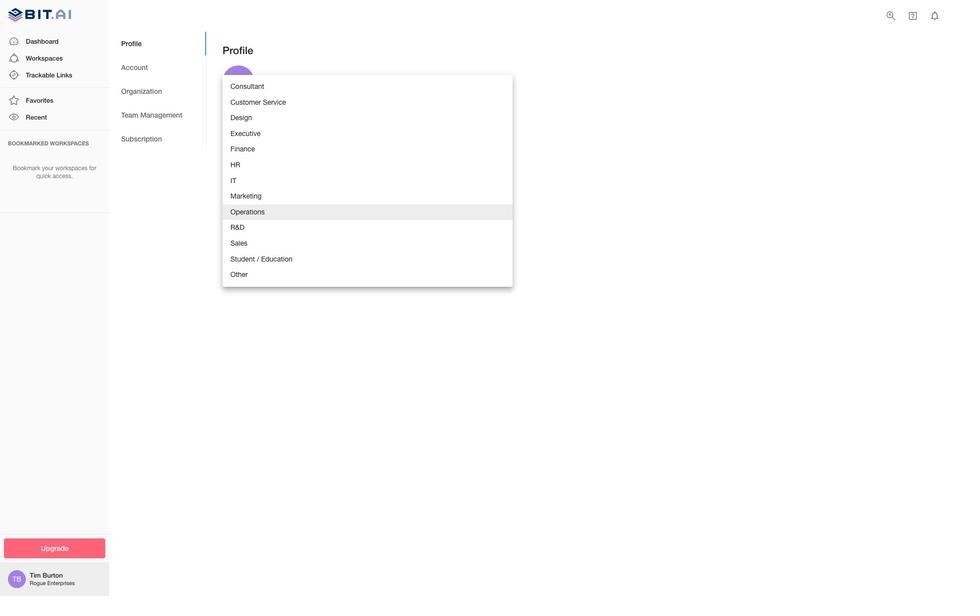 Task type: vqa. For each thing, say whether or not it's contained in the screenshot.
Burton
yes



Task type: describe. For each thing, give the bounding box(es) containing it.
account link
[[109, 56, 206, 80]]

it
[[231, 177, 236, 185]]

enterprises
[[47, 581, 75, 587]]

design
[[231, 114, 252, 122]]

list box containing consultant
[[223, 75, 513, 287]]

student / education
[[231, 255, 293, 263]]

links
[[56, 71, 72, 79]]

tb inside button
[[231, 75, 246, 89]]

workspaces
[[26, 54, 63, 62]]

organization link
[[109, 80, 206, 103]]

it option
[[223, 173, 513, 189]]

profile link
[[109, 32, 206, 56]]

student
[[231, 255, 255, 263]]

finance
[[231, 145, 255, 153]]

save changes
[[231, 242, 277, 251]]

tb button
[[223, 66, 271, 98]]

customer service option
[[223, 95, 513, 110]]

save changes button
[[223, 237, 285, 257]]

hr
[[231, 161, 240, 169]]

marketing option
[[223, 189, 513, 205]]

John text field
[[223, 125, 364, 141]]

consultant
[[231, 82, 264, 90]]

dashboard
[[26, 37, 59, 45]]

team
[[121, 111, 138, 119]]

trackable links button
[[0, 67, 109, 84]]

quick
[[36, 173, 51, 180]]

executive
[[231, 130, 261, 138]]

tab list containing profile
[[109, 32, 206, 151]]

upgrade button
[[4, 539, 105, 559]]

favorites
[[26, 96, 53, 104]]

service
[[263, 98, 286, 106]]

subscription
[[121, 135, 162, 143]]

organization
[[121, 87, 162, 95]]

hr option
[[223, 158, 513, 173]]

workspaces
[[50, 140, 89, 146]]

sales option
[[223, 236, 513, 252]]

account
[[121, 63, 148, 71]]

education
[[261, 255, 293, 263]]

recent button
[[0, 109, 109, 126]]

operations option
[[223, 205, 513, 220]]

finance option
[[223, 142, 513, 158]]

burton
[[43, 572, 63, 580]]

r&d
[[231, 224, 245, 232]]

operations for operations dropdown button
[[223, 208, 262, 217]]

marketing
[[231, 192, 262, 200]]

other option
[[223, 267, 513, 283]]

customer
[[231, 98, 261, 106]]

customer service
[[231, 98, 286, 106]]



Task type: locate. For each thing, give the bounding box(es) containing it.
other
[[231, 271, 248, 279]]

team management
[[121, 111, 182, 119]]

workspaces button
[[0, 50, 109, 67]]

for
[[89, 165, 96, 172]]

/
[[257, 255, 259, 263]]

0 horizontal spatial profile
[[121, 39, 142, 48]]

consultant option
[[223, 79, 513, 95]]

2 operations from the left
[[231, 208, 265, 216]]

1 operations from the left
[[223, 208, 262, 217]]

bookmark
[[13, 165, 40, 172]]

profile
[[121, 39, 142, 48], [223, 44, 253, 57]]

operations down the "marketing"
[[231, 208, 265, 216]]

1 vertical spatial tb
[[13, 576, 21, 584]]

tb up customer
[[231, 75, 246, 89]]

operations inside option
[[231, 208, 265, 216]]

save
[[231, 242, 246, 251]]

your
[[42, 165, 54, 172]]

profile inside the profile link
[[121, 39, 142, 48]]

executive option
[[223, 126, 513, 142]]

operations up "r&d"
[[223, 208, 262, 217]]

tb left 'tim' at left
[[13, 576, 21, 584]]

design option
[[223, 110, 513, 126]]

list box
[[223, 75, 513, 287]]

tim
[[30, 572, 41, 580]]

r&d option
[[223, 220, 513, 236]]

1 horizontal spatial profile
[[223, 44, 253, 57]]

bookmarked workspaces
[[8, 140, 89, 146]]

operations inside dropdown button
[[223, 208, 262, 217]]

dashboard button
[[0, 33, 109, 50]]

management
[[140, 111, 182, 119]]

subscription link
[[109, 127, 206, 151]]

1 horizontal spatial tb
[[231, 75, 246, 89]]

0 horizontal spatial tb
[[13, 576, 21, 584]]

student / education option
[[223, 252, 513, 267]]

operations
[[223, 208, 262, 217], [231, 208, 265, 216]]

upgrade
[[41, 544, 69, 553]]

operations for 'operations' option
[[231, 208, 265, 216]]

favorites button
[[0, 92, 109, 109]]

profile up account on the top left of the page
[[121, 39, 142, 48]]

access.
[[53, 173, 73, 180]]

0 vertical spatial tb
[[231, 75, 246, 89]]

bookmarked
[[8, 140, 48, 146]]

recent
[[26, 113, 47, 121]]

rogue
[[30, 581, 46, 587]]

workspaces
[[55, 165, 88, 172]]

profile up 'tb' button
[[223, 44, 253, 57]]

tab list
[[109, 32, 206, 151]]

changes
[[248, 242, 277, 251]]

bookmark your workspaces for quick access.
[[13, 165, 96, 180]]

CEO text field
[[223, 165, 513, 181]]

tim burton rogue enterprises
[[30, 572, 75, 587]]

operations button
[[223, 205, 513, 221]]

sales
[[231, 239, 248, 247]]

trackable
[[26, 71, 55, 79]]

team management link
[[109, 103, 206, 127]]

trackable links
[[26, 71, 72, 79]]

tb
[[231, 75, 246, 89], [13, 576, 21, 584]]



